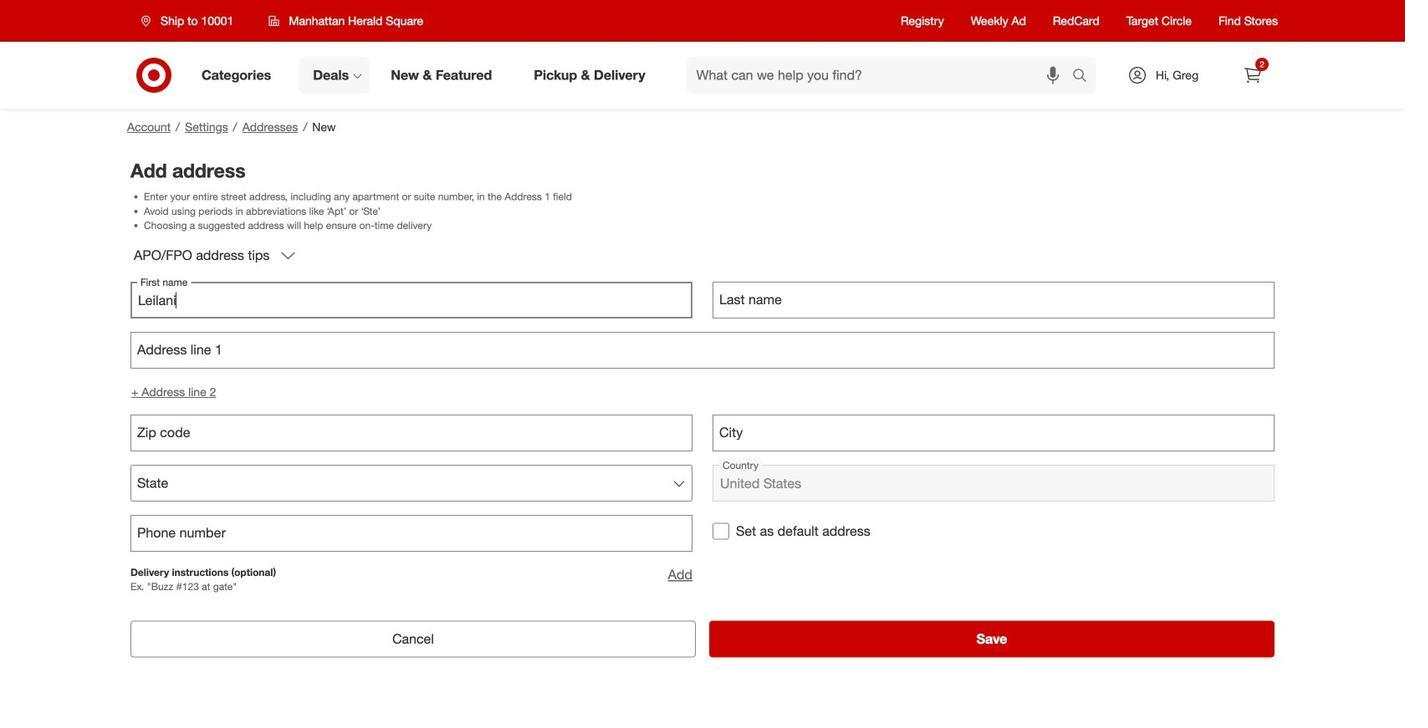 Task type: vqa. For each thing, say whether or not it's contained in the screenshot.
telephone field
yes



Task type: locate. For each thing, give the bounding box(es) containing it.
None checkbox
[[713, 523, 729, 540]]

None telephone field
[[130, 415, 692, 452]]

None text field
[[713, 415, 1275, 452], [713, 465, 1275, 502], [713, 415, 1275, 452], [713, 465, 1275, 502]]

None telephone field
[[130, 515, 692, 552]]

What can we help you find? suggestions appear below search field
[[686, 57, 1076, 94]]

None text field
[[130, 282, 692, 319], [713, 282, 1275, 319], [130, 332, 1275, 369], [130, 282, 692, 319], [713, 282, 1275, 319], [130, 332, 1275, 369]]



